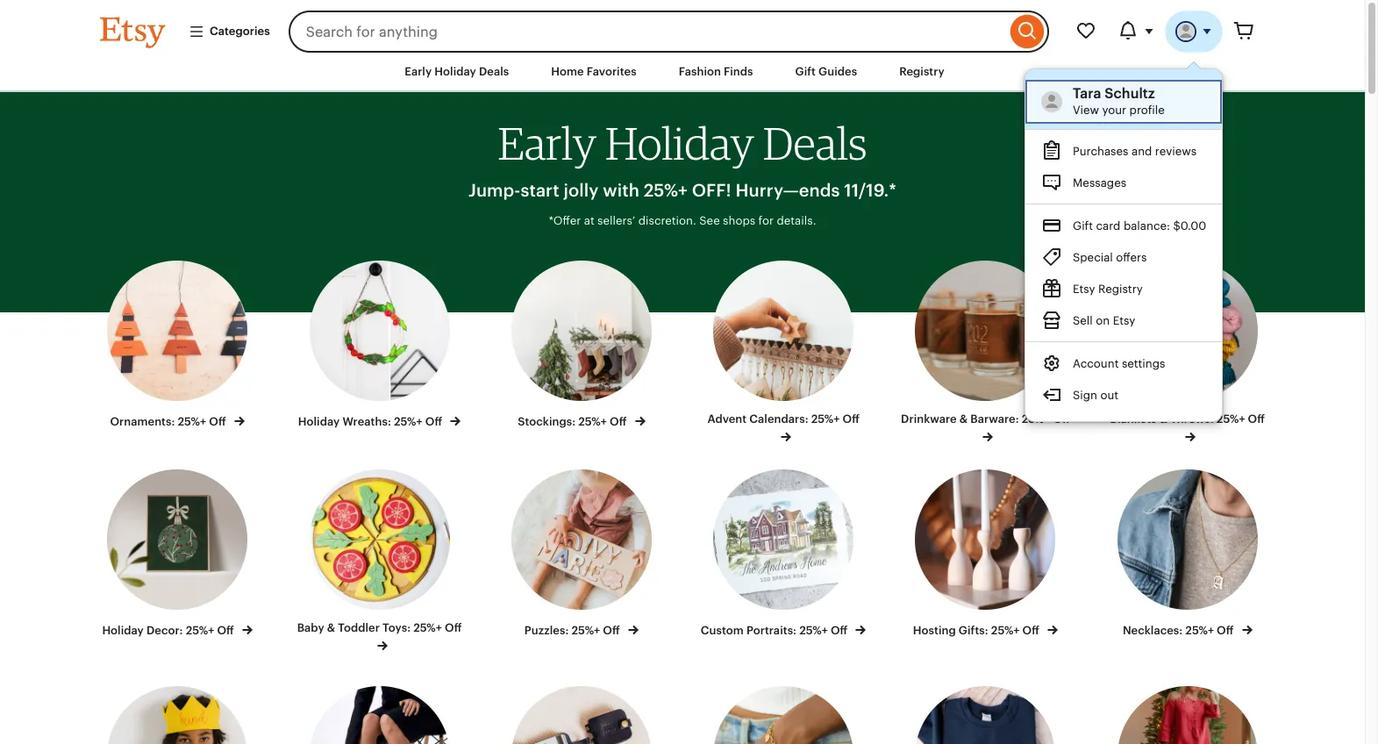 Task type: vqa. For each thing, say whether or not it's contained in the screenshot.
bottommost Gift
yes



Task type: describe. For each thing, give the bounding box(es) containing it.
fashion finds link
[[666, 56, 766, 88]]

settings
[[1122, 357, 1165, 370]]

early holiday deals link
[[392, 56, 522, 88]]

off inside baby & toddler toys: 25%+ off 'link'
[[445, 621, 462, 635]]

reviews
[[1155, 145, 1197, 158]]

holiday wreaths: 25%+ off link
[[294, 261, 465, 430]]

tara schultz view your profile
[[1073, 85, 1165, 117]]

custom
[[701, 624, 744, 637]]

off inside "drinkware & barware: 25%+ off" link
[[1053, 413, 1070, 426]]

0 vertical spatial deals
[[479, 65, 509, 78]]

off inside hosting gifts: 25%+ off link
[[1023, 624, 1040, 637]]

25%+ right wreaths:
[[394, 415, 423, 428]]

start
[[521, 181, 560, 200]]

*offer at sellers' discretion. see shops for details.
[[549, 214, 816, 227]]

off inside custom portraits: 25%+ off link
[[831, 624, 848, 637]]

toddler
[[338, 621, 380, 635]]

0 vertical spatial early
[[405, 65, 432, 78]]

0.00
[[1180, 219, 1206, 232]]

throws:
[[1171, 413, 1214, 426]]

jolly
[[564, 181, 599, 200]]

gift guides link
[[782, 56, 870, 88]]

sell on etsy
[[1073, 314, 1135, 327]]

with
[[603, 181, 640, 200]]

favorites
[[587, 65, 637, 78]]

at
[[584, 214, 595, 227]]

& for barware:
[[960, 413, 968, 426]]

hosting
[[913, 624, 956, 637]]

out
[[1100, 389, 1118, 402]]

11/19.*
[[844, 181, 897, 200]]

25%+ right portraits:
[[799, 624, 828, 637]]

& for toddler
[[327, 621, 335, 635]]

early holiday deals inside main content
[[498, 116, 867, 170]]

25%+ right stockings:
[[578, 415, 607, 428]]

messages link
[[1025, 167, 1222, 198]]

jump-start jolly with 25%+ off! hurry—ends 11/19.*
[[469, 181, 897, 200]]

guides
[[819, 65, 857, 78]]

$
[[1173, 219, 1180, 232]]

25%+ right 'necklaces:'
[[1186, 624, 1214, 637]]

gift guides
[[795, 65, 857, 78]]

puzzles: 25%+ off link
[[496, 470, 667, 639]]

25%+ right throws:
[[1217, 413, 1245, 426]]

calendars:
[[750, 413, 809, 426]]

etsy registry
[[1073, 282, 1143, 296]]

etsy registry link
[[1025, 273, 1222, 304]]

special offers link
[[1025, 241, 1222, 273]]

sell
[[1073, 314, 1093, 327]]

shops
[[723, 214, 756, 227]]

advent
[[708, 413, 747, 426]]

drinkware & barware: 25%+ off
[[901, 413, 1070, 426]]

off!
[[692, 181, 732, 200]]

discretion.
[[638, 214, 697, 227]]

off inside puzzles: 25%+ off link
[[603, 624, 620, 637]]

account
[[1073, 357, 1119, 370]]

fashion finds
[[679, 65, 753, 78]]

balance:
[[1124, 219, 1170, 232]]

home
[[551, 65, 584, 78]]

toys:
[[383, 621, 411, 635]]

& for throws:
[[1160, 413, 1168, 426]]

messages
[[1073, 176, 1126, 189]]

gift card balance: $ 0.00
[[1073, 219, 1206, 232]]

off inside necklaces: 25%+ off link
[[1217, 624, 1234, 637]]

1 vertical spatial etsy
[[1113, 314, 1135, 327]]

menu bar containing early holiday deals
[[68, 53, 1297, 92]]

purchases
[[1073, 145, 1128, 158]]

card
[[1096, 219, 1121, 232]]

custom portraits: 25%+ off link
[[698, 470, 869, 639]]

holiday decor: 25%+ off link
[[92, 470, 263, 639]]

on
[[1096, 314, 1110, 327]]

view your profile element
[[1073, 85, 1206, 103]]

blankets & throws: 25%+ off
[[1110, 413, 1265, 426]]

stockings:
[[518, 415, 576, 428]]

*offer
[[549, 214, 581, 227]]

drinkware
[[901, 413, 957, 426]]

sign
[[1073, 389, 1097, 402]]

blankets
[[1110, 413, 1157, 426]]

custom portraits: 25%+ off
[[701, 624, 851, 637]]

0 vertical spatial tara schultz's avatar image
[[1176, 21, 1197, 42]]



Task type: locate. For each thing, give the bounding box(es) containing it.
deals inside main content
[[763, 116, 867, 170]]

account settings
[[1073, 357, 1165, 370]]

None search field
[[288, 11, 1049, 53]]

tara
[[1073, 85, 1101, 102]]

&
[[960, 413, 968, 426], [1160, 413, 1168, 426], [327, 621, 335, 635]]

gift left guides
[[795, 65, 816, 78]]

ornaments: 25%+ off link
[[92, 261, 263, 430]]

schultz
[[1105, 85, 1155, 102]]

tara schultz banner
[[68, 0, 1297, 422]]

advent calendars: 25%+ off
[[708, 413, 860, 426]]

25%+ right puzzles:
[[572, 624, 600, 637]]

menu bar
[[68, 53, 1297, 92]]

registry right guides
[[899, 65, 945, 78]]

for
[[759, 214, 774, 227]]

stockings: 25%+ off link
[[496, 261, 667, 430]]

sign out link
[[1025, 379, 1222, 411]]

portraits:
[[747, 624, 797, 637]]

none search field inside tara schultz banner
[[288, 11, 1049, 53]]

0 vertical spatial gift
[[795, 65, 816, 78]]

25%+
[[644, 181, 688, 200], [811, 413, 840, 426], [1022, 413, 1051, 426], [1217, 413, 1245, 426], [178, 415, 206, 428], [394, 415, 423, 428], [578, 415, 607, 428], [413, 621, 442, 635], [186, 624, 214, 637], [572, 624, 600, 637], [799, 624, 828, 637], [991, 624, 1020, 637], [1186, 624, 1214, 637]]

puzzles: 25%+ off
[[524, 624, 623, 637]]

off right decor:
[[217, 624, 234, 637]]

gift for gift card balance: $ 0.00
[[1073, 219, 1093, 232]]

early holiday deals
[[405, 65, 509, 78], [498, 116, 867, 170]]

25%+ right toys:
[[413, 621, 442, 635]]

off inside advent calendars: 25%+ off link
[[843, 413, 860, 426]]

0 horizontal spatial early
[[405, 65, 432, 78]]

1 horizontal spatial &
[[960, 413, 968, 426]]

25%+ up discretion.
[[644, 181, 688, 200]]

off right stockings:
[[610, 415, 627, 428]]

sell on etsy link
[[1025, 304, 1222, 336]]

off inside blankets & throws: 25%+ off link
[[1248, 413, 1265, 426]]

0 vertical spatial registry
[[899, 65, 945, 78]]

wreaths:
[[343, 415, 391, 428]]

baby & toddler toys: 25%+ off link
[[294, 470, 465, 655]]

gift for gift guides
[[795, 65, 816, 78]]

necklaces: 25%+ off link
[[1103, 470, 1273, 639]]

deals up hurry—ends at the top right of page
[[763, 116, 867, 170]]

off right calendars: at bottom
[[843, 413, 860, 426]]

off right throws:
[[1248, 413, 1265, 426]]

necklaces: 25%+ off
[[1123, 624, 1237, 637]]

etsy
[[1073, 282, 1095, 296], [1113, 314, 1135, 327]]

registry link
[[886, 56, 958, 88]]

finds
[[724, 65, 753, 78]]

off inside holiday decor: 25%+ off link
[[217, 624, 234, 637]]

holiday decor: 25%+ off
[[102, 624, 237, 637]]

0 horizontal spatial etsy
[[1073, 282, 1095, 296]]

0 horizontal spatial &
[[327, 621, 335, 635]]

gifts:
[[959, 624, 989, 637]]

0 vertical spatial early holiday deals
[[405, 65, 509, 78]]

0 horizontal spatial registry
[[899, 65, 945, 78]]

off right portraits:
[[831, 624, 848, 637]]

25%+ right ornaments: at the left bottom
[[178, 415, 206, 428]]

fashion
[[679, 65, 721, 78]]

offers
[[1116, 251, 1147, 264]]

registry inside registry link
[[899, 65, 945, 78]]

off right toys:
[[445, 621, 462, 635]]

etsy up sell
[[1073, 282, 1095, 296]]

off
[[843, 413, 860, 426], [1053, 413, 1070, 426], [1248, 413, 1265, 426], [209, 415, 226, 428], [425, 415, 442, 428], [610, 415, 627, 428], [445, 621, 462, 635], [217, 624, 234, 637], [603, 624, 620, 637], [831, 624, 848, 637], [1023, 624, 1040, 637], [1217, 624, 1234, 637]]

1 vertical spatial gift
[[1073, 219, 1093, 232]]

off right 'necklaces:'
[[1217, 624, 1234, 637]]

off inside holiday wreaths: 25%+ off link
[[425, 415, 442, 428]]

off down sign out link
[[1053, 413, 1070, 426]]

profile
[[1129, 104, 1165, 117]]

1 horizontal spatial etsy
[[1113, 314, 1135, 327]]

baby
[[297, 621, 324, 635]]

hurry—ends
[[736, 181, 840, 200]]

0 horizontal spatial deals
[[479, 65, 509, 78]]

early
[[405, 65, 432, 78], [498, 116, 597, 170]]

tara schultz's avatar image left view
[[1041, 91, 1062, 112]]

hosting gifts: 25%+ off
[[913, 624, 1042, 637]]

& inside 'link'
[[327, 621, 335, 635]]

holiday
[[435, 65, 476, 78], [605, 116, 754, 170], [298, 415, 340, 428], [102, 624, 144, 637]]

view
[[1073, 104, 1099, 117]]

25%+ right gifts:
[[991, 624, 1020, 637]]

25%+ right decor:
[[186, 624, 214, 637]]

0 horizontal spatial tara schultz's avatar image
[[1041, 91, 1062, 112]]

home favorites
[[551, 65, 637, 78]]

home favorites link
[[538, 56, 650, 88]]

1 vertical spatial early holiday deals
[[498, 116, 867, 170]]

sign out
[[1073, 389, 1118, 402]]

registry up the "sell on etsy" link on the top right of the page
[[1098, 282, 1143, 296]]

account settings link
[[1025, 347, 1222, 379]]

etsy right on
[[1113, 314, 1135, 327]]

& right baby
[[327, 621, 335, 635]]

and
[[1131, 145, 1152, 158]]

1 horizontal spatial deals
[[763, 116, 867, 170]]

off inside stockings: 25%+ off link
[[610, 415, 627, 428]]

drinkware & barware: 25%+ off link
[[900, 261, 1071, 446]]

tara schultz's avatar image
[[1176, 21, 1197, 42], [1041, 91, 1062, 112]]

stockings: 25%+ off
[[518, 415, 630, 428]]

0 vertical spatial etsy
[[1073, 282, 1095, 296]]

1 horizontal spatial registry
[[1098, 282, 1143, 296]]

categories
[[210, 24, 270, 38]]

ornaments: 25%+ off
[[110, 415, 229, 428]]

1 vertical spatial tara schultz's avatar image
[[1041, 91, 1062, 112]]

purchases and reviews
[[1073, 145, 1197, 158]]

early inside main content
[[498, 116, 597, 170]]

tara schultz's avatar image up view your profile element
[[1176, 21, 1197, 42]]

purchases and reviews link
[[1025, 135, 1222, 167]]

deals left home
[[479, 65, 509, 78]]

2 horizontal spatial &
[[1160, 413, 1168, 426]]

25%+ right barware:
[[1022, 413, 1051, 426]]

1 horizontal spatial early
[[498, 116, 597, 170]]

registry inside etsy registry link
[[1098, 282, 1143, 296]]

gift
[[795, 65, 816, 78], [1073, 219, 1093, 232]]

0 horizontal spatial gift
[[795, 65, 816, 78]]

& left barware:
[[960, 413, 968, 426]]

necklaces:
[[1123, 624, 1183, 637]]

hosting gifts: 25%+ off link
[[900, 470, 1071, 639]]

1 horizontal spatial gift
[[1073, 219, 1093, 232]]

decor:
[[147, 624, 183, 637]]

ornaments:
[[110, 415, 175, 428]]

sellers'
[[598, 214, 635, 227]]

categories button
[[175, 16, 283, 47]]

off right puzzles:
[[603, 624, 620, 637]]

your
[[1102, 104, 1126, 117]]

early holiday deals main content
[[0, 92, 1365, 744]]

25%+ right calendars: at bottom
[[811, 413, 840, 426]]

gift inside tara schultz banner
[[1073, 219, 1093, 232]]

registry
[[899, 65, 945, 78], [1098, 282, 1143, 296]]

holiday wreaths: 25%+ off
[[298, 415, 445, 428]]

1 vertical spatial registry
[[1098, 282, 1143, 296]]

off inside the ornaments: 25%+ off link
[[209, 415, 226, 428]]

off right gifts:
[[1023, 624, 1040, 637]]

off right wreaths:
[[425, 415, 442, 428]]

25%+ inside 'link'
[[413, 621, 442, 635]]

special
[[1073, 251, 1113, 264]]

off right ornaments: at the left bottom
[[209, 415, 226, 428]]

jump-
[[469, 181, 521, 200]]

1 vertical spatial deals
[[763, 116, 867, 170]]

gift left card on the right
[[1073, 219, 1093, 232]]

baby & toddler toys: 25%+ off
[[297, 621, 462, 635]]

1 vertical spatial early
[[498, 116, 597, 170]]

& left throws:
[[1160, 413, 1168, 426]]

special offers
[[1073, 251, 1147, 264]]

details.
[[777, 214, 816, 227]]

1 horizontal spatial tara schultz's avatar image
[[1176, 21, 1197, 42]]

Search for anything text field
[[288, 11, 1006, 53]]

see
[[700, 214, 720, 227]]

advent calendars: 25%+ off link
[[698, 261, 869, 446]]



